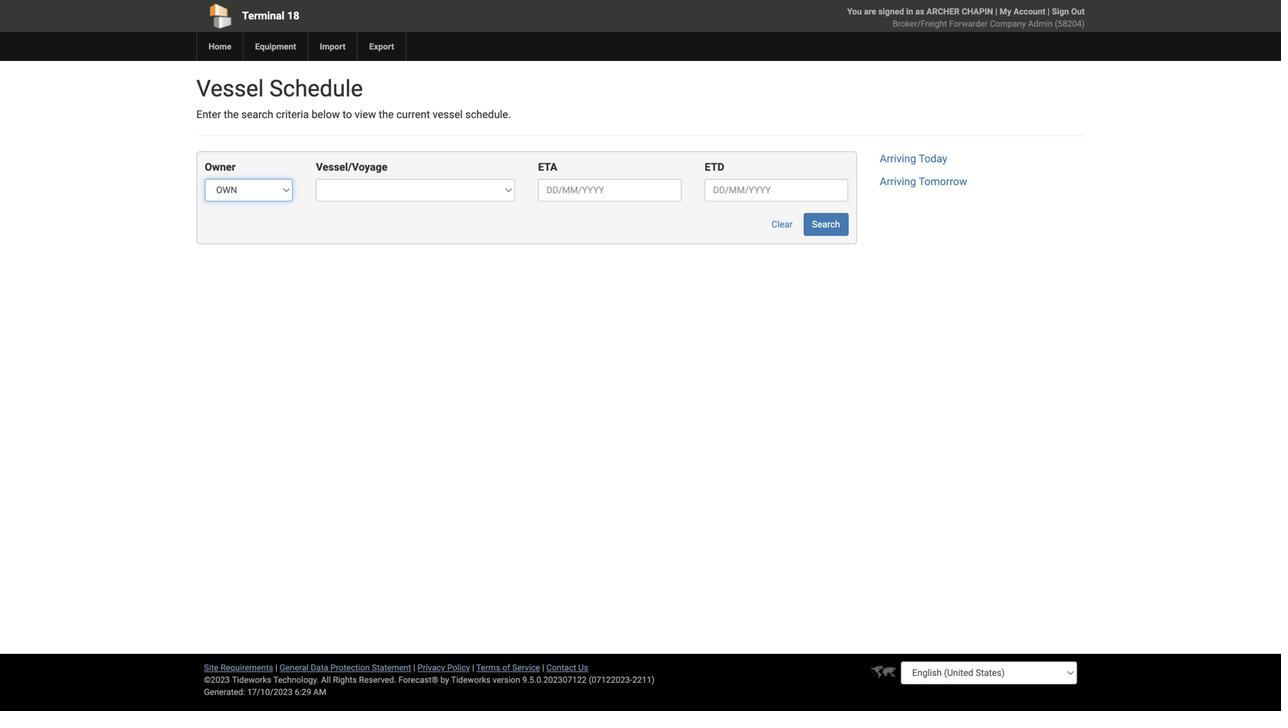 Task type: locate. For each thing, give the bounding box(es) containing it.
am
[[313, 688, 326, 698]]

sign
[[1052, 6, 1069, 16]]

below
[[312, 108, 340, 121]]

1 the from the left
[[224, 108, 239, 121]]

|
[[996, 6, 998, 16], [1048, 6, 1050, 16], [275, 663, 278, 673], [413, 663, 416, 673], [472, 663, 474, 673], [542, 663, 544, 673]]

requirements
[[221, 663, 273, 673]]

the right enter
[[224, 108, 239, 121]]

| left my
[[996, 6, 998, 16]]

export link
[[357, 32, 406, 61]]

the
[[224, 108, 239, 121], [379, 108, 394, 121]]

terminal 18
[[242, 10, 300, 22]]

0 horizontal spatial the
[[224, 108, 239, 121]]

contact
[[547, 663, 576, 673]]

privacy policy link
[[418, 663, 470, 673]]

service
[[512, 663, 540, 673]]

1 horizontal spatial the
[[379, 108, 394, 121]]

forwarder
[[950, 19, 988, 29]]

tomorrow
[[919, 175, 968, 188]]

terminal
[[242, 10, 285, 22]]

terminal 18 link
[[196, 0, 553, 32]]

data
[[311, 663, 328, 673]]

search button
[[804, 213, 849, 236]]

the right the view
[[379, 108, 394, 121]]

search
[[812, 219, 840, 230]]

2 arriving from the top
[[880, 175, 917, 188]]

as
[[916, 6, 925, 16]]

privacy
[[418, 663, 445, 673]]

vessel
[[196, 75, 264, 102]]

vessel/voyage
[[316, 161, 388, 173]]

arriving
[[880, 152, 917, 165], [880, 175, 917, 188]]

schedule
[[270, 75, 363, 102]]

1 vertical spatial arriving
[[880, 175, 917, 188]]

enter
[[196, 108, 221, 121]]

1 arriving from the top
[[880, 152, 917, 165]]

sign out link
[[1052, 6, 1085, 16]]

arriving for arriving tomorrow
[[880, 175, 917, 188]]

clear button
[[763, 213, 801, 236]]

search
[[241, 108, 273, 121]]

0 vertical spatial arriving
[[880, 152, 917, 165]]

eta
[[538, 161, 558, 173]]

reserved.
[[359, 675, 396, 685]]

terms
[[476, 663, 500, 673]]

2211)
[[633, 675, 655, 685]]

export
[[369, 42, 394, 51]]

broker/freight
[[893, 19, 947, 29]]

general data protection statement link
[[280, 663, 411, 673]]

view
[[355, 108, 376, 121]]

equipment link
[[243, 32, 308, 61]]

by
[[441, 675, 449, 685]]

arriving tomorrow link
[[880, 175, 968, 188]]

terms of service link
[[476, 663, 540, 673]]

etd
[[705, 161, 725, 173]]

account
[[1014, 6, 1046, 16]]

arriving today link
[[880, 152, 948, 165]]

vessel schedule enter the search criteria below to view the current vessel schedule.
[[196, 75, 511, 121]]

(07122023-
[[589, 675, 633, 685]]

arriving up arriving tomorrow
[[880, 152, 917, 165]]

clear
[[772, 219, 793, 230]]

arriving down the arriving today link
[[880, 175, 917, 188]]

| left general
[[275, 663, 278, 673]]

you are signed in as archer chapin | my account | sign out broker/freight forwarder company admin (58204)
[[848, 6, 1085, 29]]

arriving today
[[880, 152, 948, 165]]

| up forecast®
[[413, 663, 416, 673]]

my
[[1000, 6, 1012, 16]]

generated:
[[204, 688, 245, 698]]

arriving tomorrow
[[880, 175, 968, 188]]

home
[[209, 42, 232, 51]]

technology.
[[273, 675, 319, 685]]



Task type: vqa. For each thing, say whether or not it's contained in the screenshot.
6:29
yes



Task type: describe. For each thing, give the bounding box(es) containing it.
forecast®
[[399, 675, 438, 685]]

us
[[579, 663, 588, 673]]

criteria
[[276, 108, 309, 121]]

are
[[864, 6, 877, 16]]

company
[[990, 19, 1026, 29]]

17/10/2023
[[247, 688, 293, 698]]

equipment
[[255, 42, 296, 51]]

site
[[204, 663, 219, 673]]

2 the from the left
[[379, 108, 394, 121]]

18
[[287, 10, 300, 22]]

owner
[[205, 161, 236, 173]]

import
[[320, 42, 346, 51]]

6:29
[[295, 688, 311, 698]]

all
[[321, 675, 331, 685]]

to
[[343, 108, 352, 121]]

chapin
[[962, 6, 994, 16]]

of
[[503, 663, 510, 673]]

archer
[[927, 6, 960, 16]]

| left sign
[[1048, 6, 1050, 16]]

my account link
[[1000, 6, 1046, 16]]

rights
[[333, 675, 357, 685]]

©2023 tideworks
[[204, 675, 272, 685]]

tideworks
[[451, 675, 491, 685]]

you
[[848, 6, 862, 16]]

out
[[1072, 6, 1085, 16]]

arriving for arriving today
[[880, 152, 917, 165]]

import link
[[308, 32, 357, 61]]

home link
[[196, 32, 243, 61]]

site requirements | general data protection statement | privacy policy | terms of service | contact us ©2023 tideworks technology. all rights reserved. forecast® by tideworks version 9.5.0.202307122 (07122023-2211) generated: 17/10/2023 6:29 am
[[204, 663, 655, 698]]

statement
[[372, 663, 411, 673]]

version
[[493, 675, 520, 685]]

policy
[[447, 663, 470, 673]]

signed
[[879, 6, 904, 16]]

ETA text field
[[538, 179, 682, 202]]

vessel
[[433, 108, 463, 121]]

| up tideworks
[[472, 663, 474, 673]]

admin
[[1028, 19, 1053, 29]]

9.5.0.202307122
[[523, 675, 587, 685]]

protection
[[331, 663, 370, 673]]

today
[[919, 152, 948, 165]]

current
[[397, 108, 430, 121]]

| up 9.5.0.202307122
[[542, 663, 544, 673]]

site requirements link
[[204, 663, 273, 673]]

schedule.
[[466, 108, 511, 121]]

contact us link
[[547, 663, 588, 673]]

ETD text field
[[705, 179, 849, 202]]

in
[[907, 6, 914, 16]]

(58204)
[[1055, 19, 1085, 29]]

general
[[280, 663, 309, 673]]



